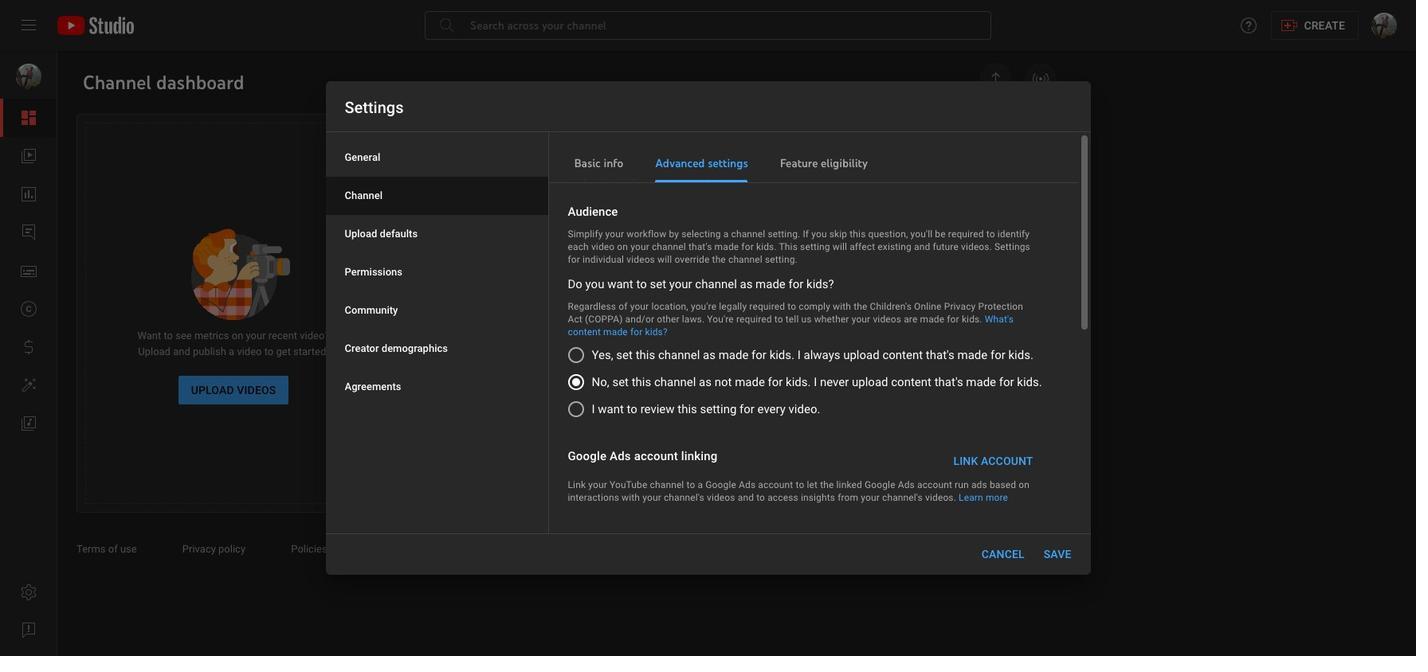 Task type: locate. For each thing, give the bounding box(es) containing it.
link your youtube channel to a google ads account to let the linked google ads account         run ads based on interactions with your channel's videos and to access insights from         your channel's videos.
[[568, 480, 1030, 504]]

made inside what's content made for kids?
[[604, 327, 628, 338]]

you
[[812, 229, 827, 240], [586, 277, 605, 292]]

google ads account linking
[[568, 450, 718, 464]]

link account button
[[948, 447, 1040, 476]]

1 vertical spatial video
[[237, 346, 262, 358]]

cancel button
[[976, 541, 1031, 569]]

to left identify
[[987, 229, 996, 240]]

the down upcoming changes to community guidelines warnings
[[854, 301, 868, 313]]

videos. inside simplify your workflow by selecting a channel setting. if you skip this question,               you'll be required to identify each video on your channel that's made for kids. this               setting will affect existing and future videos. settings for individual videos will               override the channel setting.
[[962, 242, 993, 253]]

1 horizontal spatial you
[[812, 229, 827, 240]]

account left run
[[918, 480, 953, 491]]

as inside option
[[699, 376, 712, 390]]

your up '0 —'
[[670, 277, 693, 292]]

comply
[[799, 301, 831, 313]]

link up interactions at the left bottom
[[568, 480, 586, 491]]

videos. inside link your youtube channel to a google ads account to let the linked google ads account         run ads based on interactions with your channel's videos and to access insights from         your channel's videos.
[[926, 493, 957, 504]]

on inside simplify your workflow by selecting a channel setting. if you skip this question,               you'll be required to identify each video on your channel that's made for kids. this               setting will affect existing and future videos. settings for individual videos will               override the channel setting.
[[617, 242, 628, 253]]

go to channel analytics button
[[423, 419, 586, 447]]

ads up youtube
[[610, 450, 631, 464]]

with down youtube
[[622, 493, 640, 504]]

the
[[712, 254, 726, 266], [854, 301, 868, 313], [821, 480, 834, 491]]

1 horizontal spatial of
[[619, 301, 628, 313]]

— for 0 —
[[695, 294, 703, 306]]

that's inside option
[[935, 376, 964, 390]]

0 horizontal spatial the
[[712, 254, 726, 266]]

i down no,
[[592, 403, 595, 417]]

you'll
[[911, 229, 933, 240]]

1 vertical spatial community
[[345, 305, 398, 317]]

2 — from the top
[[695, 320, 703, 332]]

0 vertical spatial with
[[833, 301, 852, 313]]

channel's right from
[[883, 493, 923, 504]]

policies & safety
[[291, 544, 371, 556]]

not
[[715, 376, 732, 390]]

0 inside current subscribers 0
[[430, 176, 445, 208]]

0 horizontal spatial ads
[[610, 450, 631, 464]]

to left access
[[757, 493, 765, 504]]

1 vertical spatial the
[[854, 301, 868, 313]]

0 vertical spatial required
[[949, 229, 984, 240]]

the right "override"
[[712, 254, 726, 266]]

1 horizontal spatial the
[[821, 480, 834, 491]]

0 vertical spatial 0
[[430, 176, 445, 208]]

advanced
[[656, 156, 705, 171]]

1 horizontal spatial ads
[[739, 480, 756, 491]]

0 vertical spatial and
[[915, 242, 931, 253]]

0 vertical spatial i
[[798, 348, 801, 363]]

for inside radio
[[740, 403, 755, 417]]

go to channel analytics link
[[411, 419, 723, 447]]

you inside simplify your workflow by selecting a channel setting. if you skip this question,               you'll be required to identify each video on your channel that's made for kids. this               setting will affect existing and future videos. settings for individual videos will               override the channel setting.
[[812, 229, 827, 240]]

and
[[915, 242, 931, 253], [173, 346, 190, 358], [738, 493, 754, 504]]

account image
[[1372, 13, 1398, 38]]

to left review
[[627, 403, 638, 417]]

are
[[904, 314, 918, 325]]

1 vertical spatial and
[[173, 346, 190, 358]]

I want to review this setting for every video. radio
[[568, 399, 1040, 419]]

required down legally
[[737, 314, 772, 325]]

channel up review
[[655, 376, 696, 390]]

1 vertical spatial privacy
[[182, 544, 216, 556]]

channel down the google ads account linking
[[650, 480, 684, 491]]

i left never
[[814, 376, 817, 390]]

ads left let
[[739, 480, 756, 491]]

2 horizontal spatial upload
[[345, 228, 377, 240]]

a inside link your youtube channel to a google ads account to let the linked google ads account         run ads based on interactions with your channel's videos and to access insights from         your channel's videos.
[[698, 480, 703, 491]]

upload inside 'settings' 'dialog'
[[345, 228, 377, 240]]

1 vertical spatial upload
[[138, 346, 171, 358]]

with up the whether
[[833, 301, 852, 313]]

of
[[813, 222, 823, 234], [619, 301, 628, 313], [108, 544, 118, 556]]

will down by
[[658, 254, 672, 266]]

permissions
[[864, 222, 921, 234]]

ads left run
[[898, 480, 915, 491]]

1 horizontal spatial and
[[738, 493, 754, 504]]

1 vertical spatial —
[[695, 320, 703, 332]]

basic
[[574, 156, 601, 171]]

and down you'll
[[915, 242, 931, 253]]

0 vertical spatial privacy
[[945, 301, 976, 313]]

identify
[[998, 229, 1030, 240]]

with inside regardless of your location, you're legally required to comply with the children's online       privacy protection act (coppa) and/or other laws. you're required to tell us whether your       videos are made for kids.
[[833, 301, 852, 313]]

settings up general
[[345, 98, 404, 117]]

2 horizontal spatial of
[[813, 222, 823, 234]]

1 vertical spatial on
[[232, 330, 243, 342]]

video left "get"
[[237, 346, 262, 358]]

1 horizontal spatial link
[[954, 455, 979, 468]]

videos down workflow
[[627, 254, 655, 266]]

current
[[430, 162, 464, 174]]

link account
[[954, 455, 1034, 468]]

0 vertical spatial community
[[866, 266, 919, 278]]

videos. right future
[[962, 242, 993, 253]]

1 horizontal spatial 0
[[681, 294, 687, 306]]

on inside want to see metrics on your recent video? upload and publish a video to get started.
[[232, 330, 243, 342]]

0 vertical spatial on
[[617, 242, 628, 253]]

this right review
[[678, 403, 697, 417]]

option group containing yes, set this channel as made for kids. i always upload content that's made for                 kids.
[[568, 345, 1043, 428]]

video up individual
[[592, 242, 615, 253]]

0 vertical spatial setting
[[801, 242, 831, 253]]

community down permissions
[[345, 305, 398, 317]]

set right yes,
[[617, 348, 633, 363]]

and inside simplify your workflow by selecting a channel setting. if you skip this question,               you'll be required to identify each video on your channel that's made for kids. this               setting will affect existing and future videos. settings for individual videos will               override the channel setting.
[[915, 242, 931, 253]]

upload left defaults
[[345, 228, 377, 240]]

1 horizontal spatial will
[[833, 242, 848, 253]]

for inside what's content made for kids?
[[631, 327, 643, 338]]

google down go to channel analytics link
[[568, 450, 607, 464]]

to down affect
[[854, 266, 864, 278]]

0 vertical spatial the
[[712, 254, 726, 266]]

setting down if
[[801, 242, 831, 253]]

info
[[604, 156, 624, 171]]

menu
[[326, 139, 548, 407]]

channel
[[345, 190, 383, 202]]

0 horizontal spatial with
[[622, 493, 640, 504]]

"top community clips" shelf available now link
[[763, 163, 1037, 207]]

2 horizontal spatial a
[[724, 229, 729, 240]]

option group
[[568, 345, 1043, 428]]

video.
[[789, 403, 821, 417]]

menu inside 'settings' 'dialog'
[[326, 139, 548, 407]]

upload down publish
[[191, 384, 234, 397]]

and left access
[[738, 493, 754, 504]]

link inside link your youtube channel to a google ads account to let the linked google ads account         run ads based on interactions with your channel's videos and to access insights from         your channel's videos.
[[568, 480, 586, 491]]

0 horizontal spatial i
[[592, 403, 595, 417]]

that's
[[689, 242, 712, 253], [926, 348, 955, 363], [935, 376, 964, 390]]

2 vertical spatial a
[[698, 480, 703, 491]]

content
[[568, 327, 601, 338], [883, 348, 923, 363], [892, 376, 932, 390]]

upload right never
[[852, 376, 889, 390]]

required down warnings
[[750, 301, 785, 313]]

this up affect
[[850, 229, 866, 240]]

i left always
[[798, 348, 801, 363]]

to left tell
[[775, 314, 784, 325]]

0 horizontal spatial kids?
[[645, 327, 668, 338]]

terms of use
[[77, 544, 139, 556]]

regardless of your location, you're legally required to comply with the children's online       privacy protection act (coppa) and/or other laws. you're required to tell us whether your       videos are made for kids.
[[568, 301, 1024, 325]]

link for link account
[[954, 455, 979, 468]]

0.0 —
[[673, 320, 703, 332]]

setting inside simplify your workflow by selecting a channel setting. if you skip this question,               you'll be required to identify each video on your channel that's made for kids. this               setting will affect existing and future videos. settings for individual videos will               override the channel setting.
[[801, 242, 831, 253]]

0 horizontal spatial settings
[[345, 98, 404, 117]]

settings
[[345, 98, 404, 117], [995, 242, 1031, 253]]

account inside link account button
[[981, 455, 1034, 468]]

will
[[833, 242, 848, 253], [658, 254, 672, 266]]

of right if
[[813, 222, 823, 234]]

create
[[1305, 19, 1346, 32]]

(coppa)
[[585, 314, 623, 325]]

2 horizontal spatial i
[[814, 376, 817, 390]]

you right if
[[812, 229, 827, 240]]

a right publish
[[229, 346, 235, 358]]

content inside option
[[892, 376, 932, 390]]

upload defaults
[[345, 228, 418, 240]]

setting inside i want to review this setting for every video. radio
[[700, 403, 737, 417]]

upload for upload defaults
[[345, 228, 377, 240]]

2 vertical spatial on
[[1019, 480, 1030, 491]]

as inside option
[[703, 348, 716, 363]]

a inside simplify your workflow by selecting a channel setting. if you skip this question,               you'll be required to identify each video on your channel that's made for kids. this               setting will affect existing and future videos. settings for individual videos will               override the channel setting.
[[724, 229, 729, 240]]

1 vertical spatial want
[[598, 403, 624, 417]]

0 horizontal spatial community
[[345, 305, 398, 317]]

0 horizontal spatial 0
[[430, 176, 445, 208]]

with
[[833, 301, 852, 313], [622, 493, 640, 504]]

every
[[758, 403, 786, 417]]

0 vertical spatial kids?
[[807, 277, 834, 292]]

ads
[[610, 450, 631, 464], [739, 480, 756, 491], [898, 480, 915, 491]]

1 vertical spatial as
[[703, 348, 716, 363]]

tell
[[786, 314, 799, 325]]

kids? up comply
[[807, 277, 834, 292]]

0 vertical spatial upload
[[844, 348, 880, 363]]

setting down not
[[700, 403, 737, 417]]

2 vertical spatial the
[[821, 480, 834, 491]]

1 — from the top
[[695, 294, 703, 306]]

1 vertical spatial settings
[[995, 242, 1031, 253]]

set inside yes, set this channel as made for kids. i always upload content that's made for                 kids. option
[[617, 348, 633, 363]]

with inside link your youtube channel to a google ads account to let the linked google ads account         run ads based on interactions with your channel's videos and to access insights from         your channel's videos.
[[622, 493, 640, 504]]

1 vertical spatial required
[[750, 301, 785, 313]]

channel inside option
[[659, 348, 700, 363]]

run
[[955, 480, 969, 491]]

2 vertical spatial of
[[108, 544, 118, 556]]

and down see
[[173, 346, 190, 358]]

your left recent
[[246, 330, 266, 342]]

see
[[176, 330, 192, 342]]

warnings
[[763, 282, 805, 294]]

for inside regardless of your location, you're legally required to comply with the children's online       privacy protection act (coppa) and/or other laws. you're required to tell us whether your       videos are made for kids.
[[947, 314, 960, 325]]

upload inside option
[[844, 348, 880, 363]]

0 vertical spatial as
[[740, 277, 753, 292]]

1 horizontal spatial i
[[798, 348, 801, 363]]

set inside no, set this channel as not made for kids. i never upload content that's made for                 kids. option
[[613, 376, 629, 390]]

0 horizontal spatial a
[[229, 346, 235, 358]]

metrics
[[194, 330, 229, 342]]

0 horizontal spatial on
[[232, 330, 243, 342]]

want down individual
[[608, 277, 634, 292]]

of inside regardless of your location, you're legally required to comply with the children's online       privacy protection act (coppa) and/or other laws. you're required to tell us whether your       videos are made for kids.
[[619, 301, 628, 313]]

channel down 0.0
[[659, 348, 700, 363]]

0 down current
[[430, 176, 445, 208]]

set up location, on the top
[[650, 277, 667, 292]]

1 vertical spatial videos.
[[926, 493, 957, 504]]

set right no,
[[613, 376, 629, 390]]

of up and/or
[[619, 301, 628, 313]]

privacy left policy
[[182, 544, 216, 556]]

2 vertical spatial upload
[[191, 384, 234, 397]]

privacy policy
[[182, 544, 248, 556]]

feature eligibility
[[780, 156, 868, 171]]

a down linking
[[698, 480, 703, 491]]

made inside regardless of your location, you're legally required to comply with the children's online       privacy protection act (coppa) and/or other laws. you're required to tell us whether your       videos are made for kids.
[[920, 314, 945, 325]]

you right do
[[586, 277, 605, 292]]

privacy inside regardless of your location, you're legally required to comply with the children's online       privacy protection act (coppa) and/or other laws. you're required to tell us whether your       videos are made for kids.
[[945, 301, 976, 313]]

0 vertical spatial settings
[[345, 98, 404, 117]]

videos down want to see metrics on your recent video? upload and publish a video to get started. at the left of the page
[[237, 384, 276, 397]]

0 left you're
[[681, 294, 687, 306]]

and inside link your youtube channel to a google ads account to let the linked google ads account         run ads based on interactions with your channel's videos and to access insights from         your channel's videos.
[[738, 493, 754, 504]]

to up tell
[[788, 301, 797, 313]]

use
[[120, 544, 137, 556]]

0 horizontal spatial video
[[237, 346, 262, 358]]

required
[[949, 229, 984, 240], [750, 301, 785, 313], [737, 314, 772, 325]]

linked
[[837, 480, 863, 491]]

and/or
[[626, 314, 655, 325]]

channel right go at left
[[465, 427, 517, 439]]

1 horizontal spatial with
[[833, 301, 852, 313]]

0 vertical spatial videos.
[[962, 242, 993, 253]]

0 vertical spatial want
[[608, 277, 634, 292]]

1 horizontal spatial google
[[706, 480, 737, 491]]

0 vertical spatial content
[[568, 327, 601, 338]]

1 channel's from the left
[[664, 493, 705, 504]]

to left "get"
[[264, 346, 274, 358]]

1 horizontal spatial settings
[[995, 242, 1031, 253]]

1 vertical spatial with
[[622, 493, 640, 504]]

upload up never
[[844, 348, 880, 363]]

google right linked
[[865, 480, 896, 491]]

2 vertical spatial i
[[592, 403, 595, 417]]

will down skip
[[833, 242, 848, 253]]

privacy right online
[[945, 301, 976, 313]]

policies
[[291, 544, 327, 556]]

upload inside option
[[852, 376, 889, 390]]

to inside button
[[448, 427, 462, 439]]

to right go at left
[[448, 427, 462, 439]]

upload inside upload videos button
[[191, 384, 234, 397]]

to up and/or
[[637, 277, 647, 292]]

kids? down other
[[645, 327, 668, 338]]

2 vertical spatial as
[[699, 376, 712, 390]]

online
[[915, 301, 942, 313]]

kids. inside regardless of your location, you're legally required to comply with the children's online       privacy protection act (coppa) and/or other laws. you're required to tell us whether your       videos are made for kids.
[[962, 314, 983, 325]]

1 horizontal spatial upload
[[191, 384, 234, 397]]

your right the whether
[[852, 314, 871, 325]]

1 horizontal spatial a
[[698, 480, 703, 491]]

— right 0.0
[[695, 320, 703, 332]]

this up review
[[632, 376, 652, 390]]

1 vertical spatial kids?
[[645, 327, 668, 338]]

1 vertical spatial of
[[619, 301, 628, 313]]

want inside radio
[[598, 403, 624, 417]]

0 horizontal spatial will
[[658, 254, 672, 266]]

as up legally
[[740, 277, 753, 292]]

as left not
[[699, 376, 712, 390]]

1 vertical spatial a
[[229, 346, 235, 358]]

0
[[430, 176, 445, 208], [681, 294, 687, 306]]

1 vertical spatial link
[[568, 480, 586, 491]]

1 horizontal spatial privacy
[[945, 301, 976, 313]]

settings dialog
[[326, 81, 1091, 657]]

channel's down linking
[[664, 493, 705, 504]]

0 vertical spatial of
[[813, 222, 823, 234]]

of left "use"
[[108, 544, 118, 556]]

the inside link your youtube channel to a google ads account to let the linked google ads account         run ads based on interactions with your channel's videos and to access insights from         your channel's videos.
[[821, 480, 834, 491]]

ads
[[972, 480, 988, 491]]

this inside simplify your workflow by selecting a channel setting. if you skip this question,               you'll be required to identify each video on your channel that's made for kids. this               setting will affect existing and future videos. settings for individual videos will               override the channel setting.
[[850, 229, 866, 240]]

setting. up this
[[768, 229, 801, 240]]

kids? inside what's content made for kids?
[[645, 327, 668, 338]]

upload inside want to see metrics on your recent video? upload and publish a video to get started.
[[138, 346, 171, 358]]

—
[[695, 294, 703, 306], [695, 320, 703, 332]]

kids?
[[807, 277, 834, 292], [645, 327, 668, 338]]

set for no,
[[613, 376, 629, 390]]

menu containing general
[[326, 139, 548, 407]]

videos down children's
[[873, 314, 902, 325]]

0 vertical spatial link
[[954, 455, 979, 468]]

learn more link
[[959, 493, 1009, 504]]

0 horizontal spatial upload
[[138, 346, 171, 358]]

community
[[866, 266, 919, 278], [345, 305, 398, 317]]

0 vertical spatial you
[[812, 229, 827, 240]]

act
[[568, 314, 583, 325]]

on
[[617, 242, 628, 253], [232, 330, 243, 342], [1019, 480, 1030, 491]]

to
[[987, 229, 996, 240], [854, 266, 864, 278], [637, 277, 647, 292], [788, 301, 797, 313], [775, 314, 784, 325], [164, 330, 173, 342], [264, 346, 274, 358], [627, 403, 638, 417], [448, 427, 462, 439], [687, 480, 696, 491], [796, 480, 805, 491], [757, 493, 765, 504]]

1 horizontal spatial setting
[[801, 242, 831, 253]]

setting.
[[768, 229, 801, 240], [765, 254, 798, 266]]

1 horizontal spatial community
[[866, 266, 919, 278]]

the right let
[[821, 480, 834, 491]]

1 horizontal spatial videos.
[[962, 242, 993, 253]]

0 vertical spatial video
[[592, 242, 615, 253]]

i
[[798, 348, 801, 363], [814, 376, 817, 390], [592, 403, 595, 417]]

1 vertical spatial set
[[617, 348, 633, 363]]

learn
[[959, 493, 984, 504]]

videos. down run
[[926, 493, 957, 504]]

2 vertical spatial content
[[892, 376, 932, 390]]

set
[[650, 277, 667, 292], [617, 348, 633, 363], [613, 376, 629, 390]]

upload down want
[[138, 346, 171, 358]]

1 vertical spatial i
[[814, 376, 817, 390]]

upcoming changes to community guidelines warnings
[[763, 266, 970, 294]]

upload videos button
[[178, 376, 289, 405]]

i inside option
[[798, 348, 801, 363]]

your right from
[[861, 493, 880, 504]]

google down linking
[[706, 480, 737, 491]]

on right based
[[1019, 480, 1030, 491]]

on up individual
[[617, 242, 628, 253]]

video?
[[300, 330, 330, 342]]

0 horizontal spatial of
[[108, 544, 118, 556]]

videos
[[627, 254, 655, 266], [873, 314, 902, 325], [237, 384, 276, 397], [707, 493, 736, 504]]

privacy
[[945, 301, 976, 313], [182, 544, 216, 556]]

publish
[[193, 346, 226, 358]]

0 horizontal spatial channel's
[[664, 493, 705, 504]]

setting. up the "upcoming"
[[765, 254, 798, 266]]

link inside link account button
[[954, 455, 979, 468]]

2 vertical spatial required
[[737, 314, 772, 325]]

2 vertical spatial and
[[738, 493, 754, 504]]

eligibility
[[821, 156, 868, 171]]

1 vertical spatial that's
[[926, 348, 955, 363]]

account up based
[[981, 455, 1034, 468]]

a right selecting
[[724, 229, 729, 240]]

0 vertical spatial that's
[[689, 242, 712, 253]]

channel's
[[664, 493, 705, 504], [883, 493, 923, 504]]



Task type: vqa. For each thing, say whether or not it's contained in the screenshot.
leftmost In
no



Task type: describe. For each thing, give the bounding box(es) containing it.
safety
[[339, 544, 368, 556]]

this inside radio
[[678, 403, 697, 417]]

access
[[768, 493, 799, 504]]

your up individual
[[606, 229, 624, 240]]

channel down by
[[652, 242, 686, 253]]

— for 0.0 —
[[695, 320, 703, 332]]

question,
[[869, 229, 908, 240]]

Yes, set this channel as made for kids. I always upload content that's made for                 kids. radio
[[568, 345, 1040, 364]]

your down youtube
[[643, 493, 662, 504]]

what's content made for kids?
[[568, 314, 1014, 338]]

0 vertical spatial setting.
[[768, 229, 801, 240]]

privacy policy link
[[182, 544, 261, 556]]

clips"
[[841, 177, 866, 189]]

started.
[[293, 346, 329, 358]]

creator
[[345, 343, 379, 355]]

permissions
[[345, 266, 403, 278]]

1 vertical spatial setting.
[[765, 254, 798, 266]]

protection
[[979, 301, 1024, 313]]

your down workflow
[[631, 242, 650, 253]]

changes
[[813, 266, 852, 278]]

to inside radio
[[627, 403, 638, 417]]

community inside upcoming changes to community guidelines warnings
[[866, 266, 919, 278]]

to inside simplify your workflow by selecting a channel setting. if you skip this question,               you'll be required to identify each video on your channel that's made for kids. this               setting will affect existing and future videos. settings for individual videos will               override the channel setting.
[[987, 229, 996, 240]]

other
[[657, 314, 680, 325]]

now
[[937, 177, 956, 189]]

0 vertical spatial will
[[833, 242, 848, 253]]

"top community clips" shelf available now
[[763, 177, 956, 189]]

by
[[669, 229, 679, 240]]

video inside simplify your workflow by selecting a channel setting. if you skip this question,               you'll be required to identify each video on your channel that's made for kids. this               setting will affect existing and future videos. settings for individual videos will               override the channel setting.
[[592, 242, 615, 253]]

videos inside button
[[237, 384, 276, 397]]

0 —
[[681, 294, 703, 306]]

yes,
[[592, 348, 614, 363]]

settings inside simplify your workflow by selecting a channel setting. if you skip this question,               you'll be required to identify each video on your channel that's made for kids. this               setting will affect existing and future videos. settings for individual videos will               override the channel setting.
[[995, 242, 1031, 253]]

want
[[137, 330, 161, 342]]

that's inside simplify your workflow by selecting a channel setting. if you skip this question,               you'll be required to identify each video on your channel that's made for kids. this               setting will affect existing and future videos. settings for individual videos will               override the channel setting.
[[689, 242, 712, 253]]

skip
[[830, 229, 848, 240]]

video inside want to see metrics on your recent video? upload and publish a video to get started.
[[237, 346, 262, 358]]

available
[[893, 177, 934, 189]]

cancel
[[982, 549, 1025, 561]]

interactions
[[568, 493, 620, 504]]

channel inside link your youtube channel to a google ads account to let the linked google ads account         run ads based on interactions with your channel's videos and to access insights from         your channel's videos.
[[650, 480, 684, 491]]

videos inside link your youtube channel to a google ads account to let the linked google ads account         run ads based on interactions with your channel's videos and to access insights from         your channel's videos.
[[707, 493, 736, 504]]

a inside want to see metrics on your recent video? upload and publish a video to get started.
[[229, 346, 235, 358]]

channel inside button
[[465, 427, 517, 439]]

kids. inside simplify your workflow by selecting a channel setting. if you skip this question,               you'll be required to identify each video on your channel that's made for kids. this               setting will affect existing and future videos. settings for individual videos will               override the channel setting.
[[757, 242, 777, 253]]

override
[[675, 254, 710, 266]]

videos inside simplify your workflow by selecting a channel setting. if you skip this question,               you'll be required to identify each video on your channel that's made for kids. this               setting will affect existing and future videos. settings for individual videos will               override the channel setting.
[[627, 254, 655, 266]]

made inside simplify your workflow by selecting a channel setting. if you skip this question,               you'll be required to identify each video on your channel that's made for kids. this               setting will affect existing and future videos. settings for individual videos will               override the channel setting.
[[715, 242, 739, 253]]

of for channel
[[813, 222, 823, 234]]

channel up you're
[[696, 277, 737, 292]]

you're
[[691, 301, 717, 313]]

you're
[[707, 314, 734, 325]]

us
[[802, 314, 812, 325]]

advanced settings
[[656, 156, 749, 171]]

community inside 'settings' 'dialog'
[[345, 305, 398, 317]]

2 channel's from the left
[[883, 493, 923, 504]]

1 horizontal spatial kids?
[[807, 277, 834, 292]]

current subscribers 0
[[430, 162, 520, 208]]

i inside radio
[[592, 403, 595, 417]]

future
[[933, 242, 959, 253]]

shelf
[[868, 177, 891, 189]]

individual
[[583, 254, 624, 266]]

your inside want to see metrics on your recent video? upload and publish a video to get started.
[[246, 330, 266, 342]]

insights
[[801, 493, 836, 504]]

on inside link your youtube channel to a google ads account to let the linked google ads account         run ads based on interactions with your channel's videos and to access insights from         your channel's videos.
[[1019, 480, 1030, 491]]

from
[[838, 493, 859, 504]]

this inside option
[[636, 348, 656, 363]]

that's inside option
[[926, 348, 955, 363]]

creator demographics
[[345, 343, 448, 355]]

channel up legally
[[729, 254, 763, 266]]

more
[[986, 493, 1009, 504]]

expansion of channel permissions
[[763, 222, 921, 234]]

feature
[[780, 156, 818, 171]]

terms of use link
[[77, 544, 152, 556]]

analytics
[[520, 427, 579, 439]]

0.0
[[673, 320, 687, 332]]

2 horizontal spatial ads
[[898, 480, 915, 491]]

want to see metrics on your recent video? upload and publish a video to get started.
[[137, 330, 330, 358]]

each
[[568, 242, 589, 253]]

2 horizontal spatial google
[[865, 480, 896, 491]]

content inside what's content made for kids?
[[568, 327, 601, 338]]

general
[[345, 151, 381, 163]]

account up access
[[759, 480, 794, 491]]

defaults
[[380, 228, 418, 240]]

channel up affect
[[825, 222, 862, 234]]

demographics
[[382, 343, 448, 355]]

account up youtube
[[634, 450, 678, 464]]

review
[[641, 403, 675, 417]]

channel right selecting
[[732, 229, 766, 240]]

subscribers
[[466, 162, 520, 174]]

youtube
[[610, 480, 648, 491]]

linking
[[681, 450, 718, 464]]

0 horizontal spatial privacy
[[182, 544, 216, 556]]

required inside simplify your workflow by selecting a channel setting. if you skip this question,               you'll be required to identify each video on your channel that's made for kids. this               setting will affect existing and future videos. settings for individual videos will               override the channel setting.
[[949, 229, 984, 240]]

0 vertical spatial set
[[650, 277, 667, 292]]

go
[[430, 427, 445, 439]]

upcoming
[[763, 266, 810, 278]]

set for yes,
[[617, 348, 633, 363]]

be
[[936, 229, 946, 240]]

to down linking
[[687, 480, 696, 491]]

link for link your youtube channel to a google ads account to let the linked google ads account         run ads based on interactions with your channel's videos and to access insights from         your channel's videos.
[[568, 480, 586, 491]]

the inside regardless of your location, you're legally required to comply with the children's online       privacy protection act (coppa) and/or other laws. you're required to tell us whether your       videos are made for kids.
[[854, 301, 868, 313]]

to left see
[[164, 330, 173, 342]]

guidelines
[[922, 266, 970, 278]]

your up and/or
[[630, 301, 649, 313]]

audience
[[568, 205, 618, 219]]

community
[[786, 177, 838, 189]]

No, set this channel as not made for kids. I never upload content that's made for                 kids. radio
[[568, 372, 1043, 391]]

1 vertical spatial you
[[586, 277, 605, 292]]

what's
[[985, 314, 1014, 325]]

a for interactions
[[698, 480, 703, 491]]

of for your
[[619, 301, 628, 313]]

always
[[804, 348, 841, 363]]

1 vertical spatial will
[[658, 254, 672, 266]]

content inside option
[[883, 348, 923, 363]]

channel inside option
[[655, 376, 696, 390]]

0 horizontal spatial google
[[568, 450, 607, 464]]

create button
[[1272, 11, 1359, 40]]

no,
[[592, 376, 610, 390]]

option group inside 'settings' 'dialog'
[[568, 345, 1043, 428]]

as for made
[[703, 348, 716, 363]]

location,
[[652, 301, 689, 313]]

what's content made for kids? link
[[568, 314, 1014, 338]]

i inside option
[[814, 376, 817, 390]]

let
[[807, 480, 818, 491]]

simplify
[[568, 229, 603, 240]]

to inside upcoming changes to community guidelines warnings
[[854, 266, 864, 278]]

as for not
[[699, 376, 712, 390]]

workflow
[[627, 229, 667, 240]]

expansion
[[763, 222, 811, 234]]

expansion of channel permissions link
[[763, 207, 1037, 251]]

to left let
[[796, 480, 805, 491]]

based
[[990, 480, 1017, 491]]

this inside option
[[632, 376, 652, 390]]

1 vertical spatial 0
[[681, 294, 687, 306]]

your up interactions at the left bottom
[[589, 480, 607, 491]]

whether
[[815, 314, 850, 325]]

of for use
[[108, 544, 118, 556]]

no, set this channel as not made for kids. i never upload content that's made for                 kids.
[[592, 376, 1043, 390]]

upload for upload videos
[[191, 384, 234, 397]]

the inside simplify your workflow by selecting a channel setting. if you skip this question,               you'll be required to identify each video on your channel that's made for kids. this               setting will affect existing and future videos. settings for individual videos will               override the channel setting.
[[712, 254, 726, 266]]

upcoming changes to community guidelines warnings link
[[763, 252, 1037, 312]]

and inside want to see metrics on your recent video? upload and publish a video to get started.
[[173, 346, 190, 358]]

i want to review this setting for every video.
[[592, 403, 821, 417]]

save
[[1044, 549, 1072, 561]]

if
[[803, 229, 809, 240]]

a for on
[[724, 229, 729, 240]]

videos inside regardless of your location, you're legally required to comply with the children's online       privacy protection act (coppa) and/or other laws. you're required to tell us whether your       videos are made for kids.
[[873, 314, 902, 325]]

existing
[[878, 242, 912, 253]]



